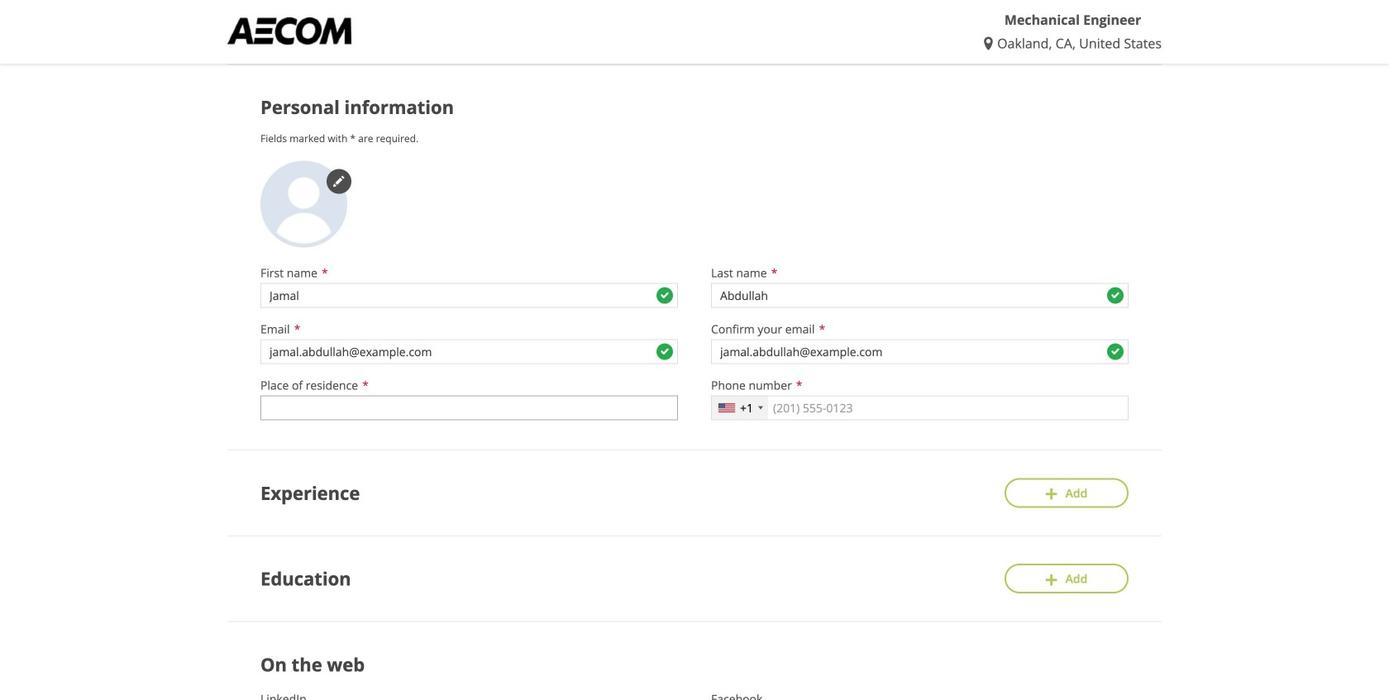 Task type: vqa. For each thing, say whether or not it's contained in the screenshot.
"Location" icon
yes



Task type: describe. For each thing, give the bounding box(es) containing it.
location image
[[984, 37, 997, 50]]

aecom logo image
[[227, 17, 351, 45]]



